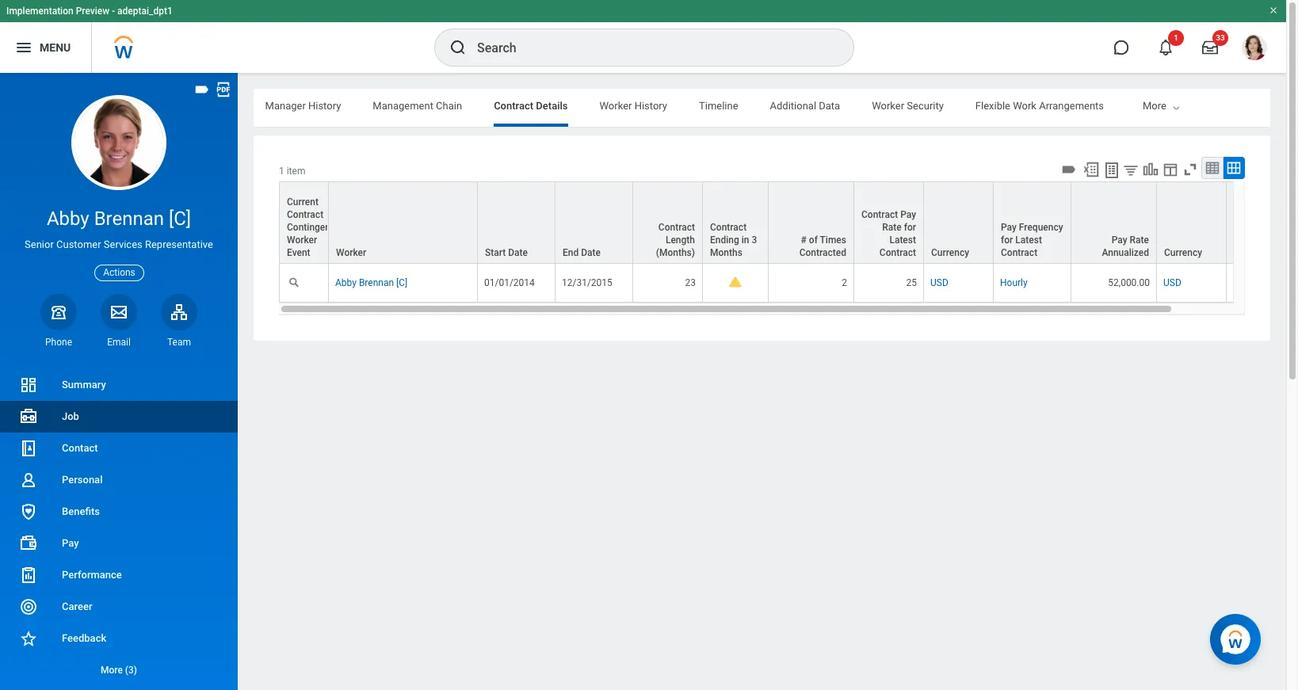 Task type: vqa. For each thing, say whether or not it's contained in the screenshot.
the annualized
yes



Task type: describe. For each thing, give the bounding box(es) containing it.
(months)
[[656, 247, 695, 258]]

contract details
[[494, 100, 568, 112]]

contact link
[[0, 433, 238, 465]]

justify image
[[14, 38, 33, 57]]

history for manager history
[[308, 100, 341, 112]]

currency button for first currency column header from the left
[[924, 182, 993, 263]]

pay for pay rate annualized
[[1112, 235, 1128, 246]]

menu banner
[[0, 0, 1287, 73]]

tab list containing manager history
[[0, 89, 1104, 127]]

email abby brennan [c] element
[[101, 336, 137, 349]]

menu
[[40, 41, 71, 54]]

manager history
[[265, 100, 341, 112]]

more for more
[[1143, 100, 1167, 112]]

start date
[[485, 247, 528, 258]]

more for more (3)
[[101, 665, 123, 676]]

brennan inside navigation pane 'region'
[[94, 208, 164, 230]]

phone abby brennan [c] element
[[40, 336, 77, 349]]

job image
[[19, 407, 38, 426]]

1 for 1 item
[[279, 166, 284, 177]]

worker for worker
[[336, 247, 366, 258]]

email
[[107, 337, 131, 348]]

start date column header
[[478, 182, 556, 265]]

in
[[742, 235, 750, 246]]

contingent
[[287, 222, 334, 233]]

usd for 2nd usd link from the left
[[1164, 278, 1182, 289]]

summary
[[62, 379, 106, 391]]

1 item
[[279, 166, 306, 177]]

hourly link
[[1000, 274, 1028, 289]]

contract inside current contract contingent worker event
[[287, 209, 324, 220]]

preview
[[76, 6, 110, 17]]

(3)
[[125, 665, 137, 676]]

end date column header
[[556, 182, 633, 265]]

current contract contingent worker event
[[287, 197, 334, 258]]

team abby brennan [c] element
[[161, 336, 197, 349]]

work
[[1013, 100, 1037, 112]]

3
[[752, 235, 757, 246]]

2 usd link from the left
[[1164, 274, 1182, 289]]

pay frequency for latest contract column header
[[994, 182, 1072, 265]]

contract ending in 3 months
[[710, 222, 757, 258]]

the contingent worker's contract is ending within 3 months time. image
[[730, 277, 742, 288]]

phone
[[45, 337, 72, 348]]

actions button
[[94, 264, 144, 281]]

abby inside navigation pane 'region'
[[47, 208, 89, 230]]

timeline
[[699, 100, 738, 112]]

fullscreen image
[[1182, 161, 1199, 178]]

times
[[820, 235, 847, 246]]

more (3) button
[[0, 661, 238, 680]]

contract length (months) button
[[633, 182, 702, 263]]

email button
[[101, 294, 137, 349]]

customer
[[56, 239, 101, 251]]

ending
[[710, 235, 739, 246]]

services
[[104, 239, 143, 251]]

personal image
[[19, 471, 38, 490]]

current contract contingent worker event column header
[[279, 182, 334, 265]]

1 usd link from the left
[[931, 274, 949, 289]]

25
[[906, 278, 917, 289]]

tag image
[[1061, 161, 1078, 178]]

months
[[710, 247, 743, 258]]

annualized
[[1102, 247, 1149, 258]]

worker column header
[[329, 182, 478, 265]]

click to view/edit grid preferences image
[[1162, 161, 1180, 178]]

summary link
[[0, 369, 238, 401]]

phone image
[[48, 303, 70, 322]]

currency for currency 'popup button' for 2nd currency column header from the left
[[1165, 247, 1203, 258]]

event
[[287, 247, 310, 258]]

security
[[907, 100, 944, 112]]

performance link
[[0, 560, 238, 591]]

pay link
[[0, 528, 238, 560]]

52,000.00
[[1108, 278, 1150, 289]]

end date
[[563, 247, 601, 258]]

job link
[[0, 401, 238, 433]]

for inside pay frequency for latest contract
[[1001, 235, 1013, 246]]

view printable version (pdf) image
[[215, 81, 232, 98]]

2 currency column header from the left
[[1157, 182, 1227, 265]]

benefits image
[[19, 503, 38, 522]]

flexible
[[976, 100, 1011, 112]]

current
[[287, 197, 319, 208]]

contract pay rate for latest contract column header
[[855, 182, 924, 265]]

additional data
[[770, 100, 840, 112]]

date for end date
[[581, 247, 601, 258]]

export to excel image
[[1083, 161, 1100, 178]]

implementation preview -   adeptai_dpt1
[[6, 6, 173, 17]]

item
[[287, 166, 306, 177]]

details
[[536, 100, 568, 112]]

manager
[[265, 100, 306, 112]]

1 button
[[1149, 30, 1184, 65]]

abby brennan [c] inside navigation pane 'region'
[[47, 208, 191, 230]]

contract length (months) column header
[[633, 182, 703, 265]]

Search Workday  search field
[[477, 30, 821, 65]]

benefits link
[[0, 496, 238, 528]]

summary image
[[19, 376, 38, 395]]

worker button
[[329, 182, 477, 263]]

[c] inside abby brennan [c] link
[[396, 278, 408, 289]]

1 currency column header from the left
[[924, 182, 994, 265]]

pay for pay
[[62, 537, 79, 549]]

personal link
[[0, 465, 238, 496]]

senior
[[25, 239, 54, 251]]

data
[[819, 100, 840, 112]]

contact image
[[19, 439, 38, 458]]

view team image
[[170, 303, 189, 322]]

mail image
[[109, 303, 128, 322]]

pay rate annualized button
[[1072, 182, 1157, 263]]

worker history
[[600, 100, 667, 112]]

pay frequency for latest contract
[[1001, 222, 1063, 258]]

start
[[485, 247, 506, 258]]

phone button
[[40, 294, 77, 349]]

performance
[[62, 569, 122, 581]]

12/31/2015
[[562, 278, 613, 289]]

close environment banner image
[[1269, 6, 1279, 15]]

career link
[[0, 591, 238, 623]]

contract pay rate for latest contract button
[[855, 182, 924, 263]]

33
[[1216, 33, 1225, 42]]

list containing summary
[[0, 369, 238, 686]]

-
[[112, 6, 115, 17]]

job
[[62, 411, 79, 423]]

pay frequency for latest contract button
[[994, 182, 1071, 263]]

benefits
[[62, 506, 100, 518]]

current contract contingent worker event button
[[280, 182, 334, 263]]

length
[[666, 235, 695, 246]]



Task type: locate. For each thing, give the bounding box(es) containing it.
history down search workday search box
[[635, 100, 667, 112]]

flexible work arrangements
[[976, 100, 1104, 112]]

date
[[508, 247, 528, 258], [581, 247, 601, 258]]

feedback
[[62, 633, 106, 644]]

contract length (months)
[[656, 222, 695, 258]]

1 date from the left
[[508, 247, 528, 258]]

rate
[[883, 222, 902, 233], [1130, 235, 1149, 246]]

row containing abby brennan [c]
[[279, 264, 1297, 303]]

pay inside pay rate annualized
[[1112, 235, 1128, 246]]

rate inside 'contract pay rate for latest contract'
[[883, 222, 902, 233]]

performance image
[[19, 566, 38, 585]]

[c] down the worker column header
[[396, 278, 408, 289]]

usd right 25
[[931, 278, 949, 289]]

2 currency from the left
[[1165, 247, 1203, 258]]

date right start
[[508, 247, 528, 258]]

arrangements
[[1039, 100, 1104, 112]]

export to worksheets image
[[1103, 161, 1122, 180]]

usd link right 25
[[931, 274, 949, 289]]

notifications large image
[[1158, 40, 1174, 55]]

1 horizontal spatial currency column header
[[1157, 182, 1227, 265]]

search image
[[449, 38, 468, 57]]

1 horizontal spatial history
[[635, 100, 667, 112]]

currency for currency 'popup button' associated with first currency column header from the left
[[931, 247, 970, 258]]

worker right details
[[600, 100, 632, 112]]

select to filter grid data image
[[1122, 162, 1140, 178]]

contract inside the contract ending in 3 months
[[710, 222, 747, 233]]

# of times contracted button
[[769, 182, 854, 263]]

menu button
[[0, 22, 91, 73]]

more
[[1143, 100, 1167, 112], [101, 665, 123, 676]]

0 horizontal spatial for
[[904, 222, 916, 233]]

# of times contracted column header
[[769, 182, 855, 265]]

end
[[563, 247, 579, 258]]

pay inside 'contract pay rate for latest contract'
[[901, 209, 916, 220]]

contracted
[[800, 247, 847, 258]]

tab list
[[0, 89, 1104, 127]]

worker for worker history
[[600, 100, 632, 112]]

contract ending in 3 months column header
[[703, 182, 769, 265]]

2 date from the left
[[581, 247, 601, 258]]

1 vertical spatial rate
[[1130, 235, 1149, 246]]

2
[[842, 278, 847, 289]]

#
[[801, 235, 807, 246]]

0 vertical spatial for
[[904, 222, 916, 233]]

33 button
[[1193, 30, 1229, 65]]

expand table image
[[1226, 160, 1242, 176]]

1 horizontal spatial 1
[[1174, 33, 1179, 42]]

representative
[[145, 239, 213, 251]]

latest up 25
[[890, 235, 916, 246]]

0 vertical spatial [c]
[[169, 208, 191, 230]]

feedback image
[[19, 629, 38, 648]]

currency button down fullscreen icon
[[1157, 182, 1226, 263]]

chain
[[436, 100, 462, 112]]

latest down the frequency
[[1016, 235, 1042, 246]]

2 row from the top
[[279, 264, 1297, 303]]

0 horizontal spatial history
[[308, 100, 341, 112]]

expand/collapse chart image
[[1142, 161, 1160, 178]]

date right end
[[581, 247, 601, 258]]

worker
[[600, 100, 632, 112], [872, 100, 905, 112], [287, 235, 317, 246], [336, 247, 366, 258]]

01/01/2014
[[484, 278, 535, 289]]

1 horizontal spatial currency
[[1165, 247, 1203, 258]]

0 horizontal spatial currency column header
[[924, 182, 994, 265]]

2 history from the left
[[635, 100, 667, 112]]

brennan down the worker column header
[[359, 278, 394, 289]]

career image
[[19, 598, 38, 617]]

navigation pane region
[[0, 73, 238, 690]]

1 currency button from the left
[[924, 182, 993, 263]]

2 latest from the left
[[1016, 235, 1042, 246]]

0 vertical spatial rate
[[883, 222, 902, 233]]

more (3)
[[101, 665, 137, 676]]

currency right 'contract pay rate for latest contract'
[[931, 247, 970, 258]]

1 horizontal spatial abby
[[335, 278, 357, 289]]

pay rate annualized column header
[[1072, 182, 1157, 265]]

tag image
[[193, 81, 211, 98]]

brennan
[[94, 208, 164, 230], [359, 278, 394, 289]]

currency column header down fullscreen icon
[[1157, 182, 1227, 265]]

inbox large image
[[1203, 40, 1218, 55]]

1 horizontal spatial for
[[1001, 235, 1013, 246]]

for up "hourly" link
[[1001, 235, 1013, 246]]

table image
[[1205, 160, 1221, 176]]

pay inside pay frequency for latest contract
[[1001, 222, 1017, 233]]

0 horizontal spatial [c]
[[169, 208, 191, 230]]

1 latest from the left
[[890, 235, 916, 246]]

1 horizontal spatial currency button
[[1157, 182, 1226, 263]]

1 vertical spatial brennan
[[359, 278, 394, 289]]

adeptai_dpt1
[[117, 6, 173, 17]]

0 horizontal spatial rate
[[883, 222, 902, 233]]

of
[[809, 235, 818, 246]]

personal
[[62, 474, 103, 486]]

1 history from the left
[[308, 100, 341, 112]]

1 vertical spatial 1
[[279, 166, 284, 177]]

0 horizontal spatial brennan
[[94, 208, 164, 230]]

2 currency button from the left
[[1157, 182, 1226, 263]]

0 horizontal spatial date
[[508, 247, 528, 258]]

usd link right 52,000.00 in the right top of the page
[[1164, 274, 1182, 289]]

abby brennan [c] link
[[335, 274, 408, 289]]

history right the manager
[[308, 100, 341, 112]]

currency right annualized
[[1165, 247, 1203, 258]]

team
[[167, 337, 191, 348]]

1 horizontal spatial latest
[[1016, 235, 1042, 246]]

additional
[[770, 100, 817, 112]]

[c]
[[169, 208, 191, 230], [396, 278, 408, 289]]

1 inside button
[[1174, 33, 1179, 42]]

0 horizontal spatial currency button
[[924, 182, 993, 263]]

contract
[[494, 100, 534, 112], [287, 209, 324, 220], [862, 209, 898, 220], [659, 222, 695, 233], [710, 222, 747, 233], [880, 247, 916, 258], [1001, 247, 1038, 258]]

0 horizontal spatial latest
[[890, 235, 916, 246]]

contact
[[62, 442, 98, 454]]

0 horizontal spatial abby brennan [c]
[[47, 208, 191, 230]]

abby brennan [c] down the worker column header
[[335, 278, 408, 289]]

abby
[[47, 208, 89, 230], [335, 278, 357, 289]]

1 horizontal spatial usd link
[[1164, 274, 1182, 289]]

career
[[62, 601, 92, 613]]

1 currency from the left
[[931, 247, 970, 258]]

feedback link
[[0, 623, 238, 655]]

contract inside pay frequency for latest contract
[[1001, 247, 1038, 258]]

worker security
[[872, 100, 944, 112]]

0 vertical spatial 1
[[1174, 33, 1179, 42]]

pay inside list
[[62, 537, 79, 549]]

currency button for 2nd currency column header from the left
[[1157, 182, 1226, 263]]

1 horizontal spatial rate
[[1130, 235, 1149, 246]]

more inside dropdown button
[[101, 665, 123, 676]]

1 horizontal spatial [c]
[[396, 278, 408, 289]]

history
[[308, 100, 341, 112], [635, 100, 667, 112]]

1 horizontal spatial usd
[[1164, 278, 1182, 289]]

implementation
[[6, 6, 73, 17]]

pay up annualized
[[1112, 235, 1128, 246]]

worker up abby brennan [c] link on the top of the page
[[336, 247, 366, 258]]

1 row from the top
[[279, 182, 1297, 265]]

currency column header right contract pay rate for latest contract popup button
[[924, 182, 994, 265]]

usd for second usd link from right
[[931, 278, 949, 289]]

start date button
[[478, 182, 555, 263]]

0 vertical spatial abby
[[47, 208, 89, 230]]

pay for pay frequency for latest contract
[[1001, 222, 1017, 233]]

senior customer services representative
[[25, 239, 213, 251]]

1 horizontal spatial abby brennan [c]
[[335, 278, 408, 289]]

usd right 52,000.00 in the right top of the page
[[1164, 278, 1182, 289]]

1 for 1
[[1174, 33, 1179, 42]]

latest inside pay frequency for latest contract
[[1016, 235, 1042, 246]]

frequency
[[1019, 222, 1063, 233]]

1
[[1174, 33, 1179, 42], [279, 166, 284, 177]]

pay rate annualized
[[1102, 235, 1149, 258]]

1 vertical spatial abby brennan [c]
[[335, 278, 408, 289]]

1 usd from the left
[[931, 278, 949, 289]]

# of times contracted
[[800, 235, 847, 258]]

1 vertical spatial more
[[101, 665, 123, 676]]

end date button
[[556, 182, 633, 263]]

[c] up 'representative'
[[169, 208, 191, 230]]

management chain
[[373, 100, 462, 112]]

worker left security
[[872, 100, 905, 112]]

rate inside pay rate annualized
[[1130, 235, 1149, 246]]

for inside 'contract pay rate for latest contract'
[[904, 222, 916, 233]]

pay up 25
[[901, 209, 916, 220]]

currency button right contract pay rate for latest contract popup button
[[924, 182, 993, 263]]

usd link
[[931, 274, 949, 289], [1164, 274, 1182, 289]]

pay image
[[19, 534, 38, 553]]

worker up event
[[287, 235, 317, 246]]

2 usd from the left
[[1164, 278, 1182, 289]]

brennan up services
[[94, 208, 164, 230]]

0 horizontal spatial usd
[[931, 278, 949, 289]]

0 horizontal spatial currency
[[931, 247, 970, 258]]

0 vertical spatial abby brennan [c]
[[47, 208, 191, 230]]

23
[[685, 278, 696, 289]]

more (3) button
[[0, 655, 238, 686]]

1 vertical spatial [c]
[[396, 278, 408, 289]]

team link
[[161, 294, 197, 349]]

abby inside abby brennan [c] link
[[335, 278, 357, 289]]

date for start date
[[508, 247, 528, 258]]

latest inside 'contract pay rate for latest contract'
[[890, 235, 916, 246]]

1 vertical spatial abby
[[335, 278, 357, 289]]

row
[[279, 182, 1297, 265], [279, 264, 1297, 303]]

abby brennan [c]
[[47, 208, 191, 230], [335, 278, 408, 289]]

contract pay rate for latest contract
[[862, 209, 916, 258]]

actions
[[103, 267, 135, 278]]

worker for worker security
[[872, 100, 905, 112]]

worker inside current contract contingent worker event
[[287, 235, 317, 246]]

1 left item
[[279, 166, 284, 177]]

0 horizontal spatial usd link
[[931, 274, 949, 289]]

worker inside popup button
[[336, 247, 366, 258]]

pay left the frequency
[[1001, 222, 1017, 233]]

for up 25
[[904, 222, 916, 233]]

0 horizontal spatial 1
[[279, 166, 284, 177]]

0 horizontal spatial abby
[[47, 208, 89, 230]]

0 horizontal spatial more
[[101, 665, 123, 676]]

history for worker history
[[635, 100, 667, 112]]

profile logan mcneil image
[[1242, 35, 1268, 63]]

1 right 'notifications large' image
[[1174, 33, 1179, 42]]

[c] inside navigation pane 'region'
[[169, 208, 191, 230]]

latest
[[890, 235, 916, 246], [1016, 235, 1042, 246]]

1 horizontal spatial brennan
[[359, 278, 394, 289]]

1 vertical spatial for
[[1001, 235, 1013, 246]]

currency column header
[[924, 182, 994, 265], [1157, 182, 1227, 265]]

1 horizontal spatial date
[[581, 247, 601, 258]]

list
[[0, 369, 238, 686]]

more down 'notifications large' image
[[1143, 100, 1167, 112]]

more left '(3)'
[[101, 665, 123, 676]]

1 horizontal spatial more
[[1143, 100, 1167, 112]]

hourly
[[1000, 278, 1028, 289]]

row containing current contract contingent worker event
[[279, 182, 1297, 265]]

abby brennan [c] up senior customer services representative
[[47, 208, 191, 230]]

0 vertical spatial brennan
[[94, 208, 164, 230]]

cell
[[1227, 264, 1297, 303]]

pay down benefits
[[62, 537, 79, 549]]

currency button
[[924, 182, 993, 263], [1157, 182, 1226, 263]]

toolbar
[[1058, 157, 1245, 182]]

contract inside contract length (months)
[[659, 222, 695, 233]]

0 vertical spatial more
[[1143, 100, 1167, 112]]

contract ending in 3 months button
[[703, 182, 768, 263]]



